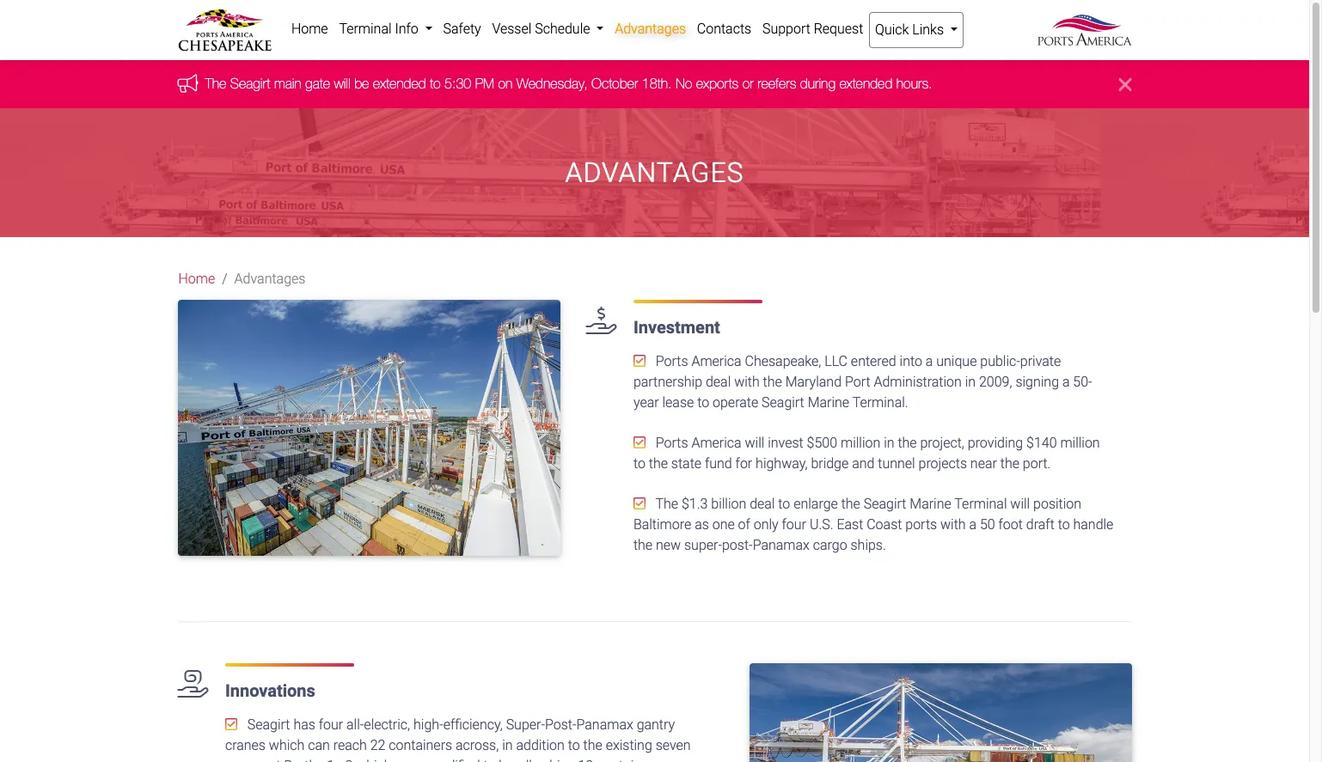 Task type: describe. For each thing, give the bounding box(es) containing it.
1 horizontal spatial containers
[[597, 759, 661, 763]]

of
[[739, 517, 751, 534]]

all-
[[347, 718, 364, 734]]

only
[[754, 517, 779, 534]]

state
[[672, 456, 702, 473]]

close image
[[1120, 74, 1132, 95]]

2 cranes from the top
[[225, 759, 266, 763]]

2 vertical spatial advantages
[[234, 271, 306, 288]]

bullhorn image
[[178, 74, 205, 93]]

2 million from the left
[[1061, 436, 1101, 452]]

post-
[[545, 718, 577, 734]]

the up tunnel
[[898, 436, 917, 452]]

new
[[656, 538, 681, 554]]

october
[[592, 76, 639, 92]]

to up only
[[779, 497, 791, 513]]

ports america will invest $500 million in the project, providing $140 million to the state fund for highway, bridge and tunnel projects near the port.
[[634, 436, 1101, 473]]

super-
[[506, 718, 545, 734]]

2009,
[[980, 375, 1013, 391]]

contacts link
[[692, 12, 757, 46]]

east
[[837, 517, 864, 534]]

marine inside ports america chesapeake, llc entered into a unique public-private partnership deal with the maryland port administration in 2009, signing a 50- year lease to operate seagirt marine terminal.
[[808, 395, 850, 411]]

coast
[[867, 517, 903, 534]]

existing
[[606, 738, 653, 755]]

vessel schedule link
[[487, 12, 610, 46]]

to inside the seagirt main gate will be extended to 5:30 pm on wednesday, october 18th.  no exports or reefers during extended hours. alert
[[430, 76, 441, 92]]

ships
[[543, 759, 575, 763]]

highway,
[[756, 456, 808, 473]]

seagirt has four all-electric, high-efficiency, super-post-panamax gantry cranes which can reach 22 containers across, in addition to the existing seven cranes at berths 1 - 3 which were modified to handle ships 18 containers acro
[[225, 718, 704, 763]]

ports
[[906, 517, 938, 534]]

support request link
[[757, 12, 869, 46]]

50
[[981, 517, 996, 534]]

0 vertical spatial which
[[269, 738, 305, 755]]

reefers
[[758, 76, 797, 92]]

year
[[634, 395, 659, 411]]

pm
[[475, 76, 495, 92]]

terminal.
[[853, 395, 909, 411]]

2 extended from the left
[[840, 76, 893, 92]]

to inside ports america chesapeake, llc entered into a unique public-private partnership deal with the maryland port administration in 2009, signing a 50- year lease to operate seagirt marine terminal.
[[698, 395, 710, 411]]

during
[[801, 76, 836, 92]]

reach
[[333, 738, 367, 755]]

safety
[[443, 21, 481, 37]]

llc
[[825, 354, 848, 370]]

projects
[[919, 456, 968, 473]]

links
[[913, 22, 944, 38]]

tunnel
[[878, 456, 916, 473]]

addition
[[516, 738, 565, 755]]

modified
[[428, 759, 480, 763]]

ports america chesapeake, llc entered into a unique public-private partnership deal with the maryland port administration in 2009, signing a 50- year lease to operate seagirt marine terminal.
[[634, 354, 1093, 411]]

contacts
[[697, 21, 752, 37]]

can
[[308, 738, 330, 755]]

in inside ports america chesapeake, llc entered into a unique public-private partnership deal with the maryland port administration in 2009, signing a 50- year lease to operate seagirt marine terminal.
[[966, 375, 976, 391]]

were
[[395, 759, 424, 763]]

deal inside ports america chesapeake, llc entered into a unique public-private partnership deal with the maryland port administration in 2009, signing a 50- year lease to operate seagirt marine terminal.
[[706, 375, 731, 391]]

to down position
[[1059, 517, 1071, 534]]

5:30
[[445, 76, 472, 92]]

support
[[763, 21, 811, 37]]

the inside ports america chesapeake, llc entered into a unique public-private partnership deal with the maryland port administration in 2009, signing a 50- year lease to operate seagirt marine terminal.
[[763, 375, 783, 391]]

the seagirt main gate will be extended to 5:30 pm on wednesday, october 18th.  no exports or reefers during extended hours. alert
[[0, 61, 1310, 109]]

at
[[269, 759, 281, 763]]

into
[[900, 354, 923, 370]]

providing
[[968, 436, 1024, 452]]

enlarge
[[794, 497, 838, 513]]

seagirt inside seagirt has four all-electric, high-efficiency, super-post-panamax gantry cranes which can reach 22 containers across, in addition to the existing seven cranes at berths 1 - 3 which were modified to handle ships 18 containers acro
[[248, 718, 290, 734]]

schedule
[[535, 21, 590, 37]]

gantry
[[637, 718, 675, 734]]

3
[[345, 759, 353, 763]]

high-
[[414, 718, 444, 734]]

partnership
[[634, 375, 703, 391]]

1 vertical spatial advantages
[[566, 157, 745, 189]]

$1.3
[[682, 497, 708, 513]]

ships.
[[851, 538, 887, 554]]

marine inside 'the $1.3 billion deal to enlarge the seagirt marine terminal will position baltimore as one of only four u.s. east coast ports with a 50 foot draft to handle the new super-post-panamax cargo ships.'
[[910, 497, 952, 513]]

super-
[[685, 538, 723, 554]]

wednesday,
[[517, 76, 588, 92]]

request
[[814, 21, 864, 37]]

with inside ports america chesapeake, llc entered into a unique public-private partnership deal with the maryland port administration in 2009, signing a 50- year lease to operate seagirt marine terminal.
[[735, 375, 760, 391]]

terminal info link
[[334, 12, 438, 46]]

america for will
[[692, 436, 742, 452]]

private
[[1021, 354, 1062, 370]]

administration
[[874, 375, 962, 391]]

seagirt inside 'the $1.3 billion deal to enlarge the seagirt marine terminal will position baltimore as one of only four u.s. east coast ports with a 50 foot draft to handle the new super-post-panamax cargo ships.'
[[864, 497, 907, 513]]

four inside 'the $1.3 billion deal to enlarge the seagirt marine terminal will position baltimore as one of only four u.s. east coast ports with a 50 foot draft to handle the new super-post-panamax cargo ships.'
[[782, 517, 807, 534]]

1 million from the left
[[841, 436, 881, 452]]

panamax inside 'the $1.3 billion deal to enlarge the seagirt marine terminal will position baltimore as one of only four u.s. east coast ports with a 50 foot draft to handle the new super-post-panamax cargo ships.'
[[753, 538, 810, 554]]

the $1.3 billion deal to enlarge the seagirt marine terminal will position baltimore as one of only four u.s. east coast ports with a 50 foot draft to handle the new super-post-panamax cargo ships.
[[634, 497, 1114, 554]]

0 horizontal spatial home link
[[178, 270, 215, 290]]

port
[[845, 375, 871, 391]]

panamax inside seagirt has four all-electric, high-efficiency, super-post-panamax gantry cranes which can reach 22 containers across, in addition to the existing seven cranes at berths 1 - 3 which were modified to handle ships 18 containers acro
[[577, 718, 634, 734]]

chesapeake,
[[745, 354, 822, 370]]

terminal info
[[339, 21, 422, 37]]

u.s.
[[810, 517, 834, 534]]

foot
[[999, 517, 1024, 534]]

vessel schedule
[[492, 21, 594, 37]]

four inside seagirt has four all-electric, high-efficiency, super-post-panamax gantry cranes which can reach 22 containers across, in addition to the existing seven cranes at berths 1 - 3 which were modified to handle ships 18 containers acro
[[319, 718, 343, 734]]

as
[[695, 517, 709, 534]]

invest
[[768, 436, 804, 452]]

operate
[[713, 395, 759, 411]]

seagirt inside ports america chesapeake, llc entered into a unique public-private partnership deal with the maryland port administration in 2009, signing a 50- year lease to operate seagirt marine terminal.
[[762, 395, 805, 411]]

baltimore
[[634, 517, 692, 534]]

home for left home "link"
[[178, 271, 215, 288]]

with inside 'the $1.3 billion deal to enlarge the seagirt marine terminal will position baltimore as one of only four u.s. east coast ports with a 50 foot draft to handle the new super-post-panamax cargo ships.'
[[941, 517, 966, 534]]

on
[[498, 76, 513, 92]]

info
[[395, 21, 419, 37]]

signing
[[1016, 375, 1060, 391]]

a inside 'the $1.3 billion deal to enlarge the seagirt marine terminal will position baltimore as one of only four u.s. east coast ports with a 50 foot draft to handle the new super-post-panamax cargo ships.'
[[970, 517, 977, 534]]

quick links
[[876, 22, 948, 38]]



Task type: vqa. For each thing, say whether or not it's contained in the screenshot.
public-
yes



Task type: locate. For each thing, give the bounding box(es) containing it.
1 horizontal spatial which
[[356, 759, 392, 763]]

1 vertical spatial a
[[1063, 375, 1070, 391]]

0 vertical spatial with
[[735, 375, 760, 391]]

which
[[269, 738, 305, 755], [356, 759, 392, 763]]

cranes down check square image
[[225, 738, 266, 755]]

the seagirt main gate will be extended to 5:30 pm on wednesday, october 18th.  no exports or reefers during extended hours.
[[205, 76, 933, 92]]

a
[[926, 354, 934, 370], [1063, 375, 1070, 391], [970, 517, 977, 534]]

with up operate
[[735, 375, 760, 391]]

unique
[[937, 354, 978, 370]]

1 horizontal spatial four
[[782, 517, 807, 534]]

1 horizontal spatial home
[[292, 21, 328, 37]]

will inside the ports america will invest $500 million in the project, providing $140 million to the state fund for highway, bridge and tunnel projects near the port.
[[745, 436, 765, 452]]

lease
[[663, 395, 694, 411]]

to left the 5:30
[[430, 76, 441, 92]]

ports inside ports america chesapeake, llc entered into a unique public-private partnership deal with the maryland port administration in 2009, signing a 50- year lease to operate seagirt marine terminal.
[[656, 354, 689, 370]]

0 horizontal spatial four
[[319, 718, 343, 734]]

the inside seagirt has four all-electric, high-efficiency, super-post-panamax gantry cranes which can reach 22 containers across, in addition to the existing seven cranes at berths 1 - 3 which were modified to handle ships 18 containers acro
[[584, 738, 603, 755]]

1 ports from the top
[[656, 354, 689, 370]]

support request
[[763, 21, 864, 37]]

investment
[[634, 318, 721, 338]]

america inside the ports america will invest $500 million in the project, providing $140 million to the state fund for highway, bridge and tunnel projects near the port.
[[692, 436, 742, 452]]

check square image down "year"
[[634, 436, 646, 450]]

terminal up 50
[[955, 497, 1008, 513]]

0 horizontal spatial marine
[[808, 395, 850, 411]]

0 vertical spatial handle
[[1074, 517, 1114, 534]]

0 vertical spatial home
[[292, 21, 328, 37]]

0 vertical spatial four
[[782, 517, 807, 534]]

seven
[[656, 738, 691, 755]]

berths
[[284, 759, 324, 763]]

has
[[294, 718, 316, 734]]

the inside 'the $1.3 billion deal to enlarge the seagirt marine terminal will position baltimore as one of only four u.s. east coast ports with a 50 foot draft to handle the new super-post-panamax cargo ships.'
[[656, 497, 679, 513]]

terminal inside 'the $1.3 billion deal to enlarge the seagirt marine terminal will position baltimore as one of only four u.s. east coast ports with a 50 foot draft to handle the new super-post-panamax cargo ships.'
[[955, 497, 1008, 513]]

the left state
[[649, 456, 668, 473]]

quick links link
[[869, 12, 965, 48]]

2 america from the top
[[692, 436, 742, 452]]

innovations image
[[750, 664, 1132, 763]]

home
[[292, 21, 328, 37], [178, 271, 215, 288]]

3 check square image from the top
[[634, 498, 646, 511]]

in down unique
[[966, 375, 976, 391]]

0 horizontal spatial deal
[[706, 375, 731, 391]]

0 horizontal spatial a
[[926, 354, 934, 370]]

ports for ports america chesapeake, llc entered into a unique public-private partnership deal with the maryland port administration in 2009, signing a 50- year lease to operate seagirt marine terminal.
[[656, 354, 689, 370]]

advantages
[[615, 21, 686, 37], [566, 157, 745, 189], [234, 271, 306, 288]]

ports inside the ports america will invest $500 million in the project, providing $140 million to the state fund for highway, bridge and tunnel projects near the port.
[[656, 436, 689, 452]]

deal up operate
[[706, 375, 731, 391]]

0 vertical spatial panamax
[[753, 538, 810, 554]]

no
[[676, 76, 693, 92]]

deal up only
[[750, 497, 775, 513]]

seagirt down the innovations
[[248, 718, 290, 734]]

be
[[355, 76, 369, 92]]

0 horizontal spatial containers
[[389, 738, 453, 755]]

1 vertical spatial containers
[[597, 759, 661, 763]]

safety link
[[438, 12, 487, 46]]

position
[[1034, 497, 1082, 513]]

check square image
[[634, 355, 646, 368], [634, 436, 646, 450], [634, 498, 646, 511]]

billion
[[712, 497, 747, 513]]

the for $1.3
[[656, 497, 679, 513]]

four left u.s.
[[782, 517, 807, 534]]

america inside ports america chesapeake, llc entered into a unique public-private partnership deal with the maryland port administration in 2009, signing a 50- year lease to operate seagirt marine terminal.
[[692, 354, 742, 370]]

18
[[578, 759, 594, 763]]

the down chesapeake,
[[763, 375, 783, 391]]

1 vertical spatial cranes
[[225, 759, 266, 763]]

extended right be
[[373, 76, 426, 92]]

1 vertical spatial which
[[356, 759, 392, 763]]

million up "and"
[[841, 436, 881, 452]]

the
[[205, 76, 227, 92], [656, 497, 679, 513]]

2 ports from the top
[[656, 436, 689, 452]]

1 vertical spatial panamax
[[577, 718, 634, 734]]

advantages link
[[610, 12, 692, 46]]

the up east
[[842, 497, 861, 513]]

in inside the ports america will invest $500 million in the project, providing $140 million to the state fund for highway, bridge and tunnel projects near the port.
[[884, 436, 895, 452]]

to down across,
[[484, 759, 496, 763]]

1 horizontal spatial in
[[884, 436, 895, 452]]

cranes
[[225, 738, 266, 755], [225, 759, 266, 763]]

0 horizontal spatial extended
[[373, 76, 426, 92]]

0 horizontal spatial the
[[205, 76, 227, 92]]

1 horizontal spatial the
[[656, 497, 679, 513]]

containers up the were in the left of the page
[[389, 738, 453, 755]]

for
[[736, 456, 753, 473]]

1 vertical spatial home
[[178, 271, 215, 288]]

1 horizontal spatial marine
[[910, 497, 952, 513]]

22
[[370, 738, 386, 755]]

containers
[[389, 738, 453, 755], [597, 759, 661, 763]]

0 vertical spatial home link
[[286, 12, 334, 46]]

1 horizontal spatial home link
[[286, 12, 334, 46]]

1 horizontal spatial handle
[[1074, 517, 1114, 534]]

0 horizontal spatial handle
[[499, 759, 540, 763]]

the for seagirt
[[205, 76, 227, 92]]

with right ports
[[941, 517, 966, 534]]

four up can
[[319, 718, 343, 734]]

0 horizontal spatial terminal
[[339, 21, 392, 37]]

2 vertical spatial check square image
[[634, 498, 646, 511]]

a left 50
[[970, 517, 977, 534]]

1 vertical spatial will
[[745, 436, 765, 452]]

$500
[[807, 436, 838, 452]]

maryland
[[786, 375, 842, 391]]

handle down addition
[[499, 759, 540, 763]]

deal inside 'the $1.3 billion deal to enlarge the seagirt marine terminal will position baltimore as one of only four u.s. east coast ports with a 50 foot draft to handle the new super-post-panamax cargo ships.'
[[750, 497, 775, 513]]

1 vertical spatial marine
[[910, 497, 952, 513]]

marine down "maryland"
[[808, 395, 850, 411]]

2 horizontal spatial in
[[966, 375, 976, 391]]

in inside seagirt has four all-electric, high-efficiency, super-post-panamax gantry cranes which can reach 22 containers across, in addition to the existing seven cranes at berths 1 - 3 which were modified to handle ships 18 containers acro
[[502, 738, 513, 755]]

or
[[743, 76, 754, 92]]

1 horizontal spatial terminal
[[955, 497, 1008, 513]]

a left "50-"
[[1063, 375, 1070, 391]]

panamax up existing
[[577, 718, 634, 734]]

draft
[[1027, 517, 1055, 534]]

1 cranes from the top
[[225, 738, 266, 755]]

electric,
[[364, 718, 410, 734]]

2 vertical spatial a
[[970, 517, 977, 534]]

0 horizontal spatial panamax
[[577, 718, 634, 734]]

2 vertical spatial in
[[502, 738, 513, 755]]

2 check square image from the top
[[634, 436, 646, 450]]

to right the lease
[[698, 395, 710, 411]]

will inside 'the $1.3 billion deal to enlarge the seagirt marine terminal will position baltimore as one of only four u.s. east coast ports with a 50 foot draft to handle the new super-post-panamax cargo ships.'
[[1011, 497, 1031, 513]]

0 horizontal spatial home
[[178, 271, 215, 288]]

50-
[[1074, 375, 1093, 391]]

0 vertical spatial america
[[692, 354, 742, 370]]

america for chesapeake,
[[692, 354, 742, 370]]

the inside alert
[[205, 76, 227, 92]]

check square image up baltimore
[[634, 498, 646, 511]]

public-
[[981, 354, 1021, 370]]

panamax
[[753, 538, 810, 554], [577, 718, 634, 734]]

marine
[[808, 395, 850, 411], [910, 497, 952, 513]]

check square image for ports america will invest $500 million in the project, providing $140 million to the state fund for highway, bridge and tunnel projects near the port.
[[634, 436, 646, 450]]

$140
[[1027, 436, 1058, 452]]

2 horizontal spatial will
[[1011, 497, 1031, 513]]

near
[[971, 456, 998, 473]]

to inside the ports america will invest $500 million in the project, providing $140 million to the state fund for highway, bridge and tunnel projects near the port.
[[634, 456, 646, 473]]

0 vertical spatial deal
[[706, 375, 731, 391]]

18th.
[[642, 76, 672, 92]]

0 horizontal spatial which
[[269, 738, 305, 755]]

0 vertical spatial advantages
[[615, 21, 686, 37]]

0 horizontal spatial will
[[334, 76, 351, 92]]

seagirt left main
[[230, 76, 271, 92]]

1 extended from the left
[[373, 76, 426, 92]]

1 america from the top
[[692, 354, 742, 370]]

extended
[[373, 76, 426, 92], [840, 76, 893, 92]]

home link
[[286, 12, 334, 46], [178, 270, 215, 290]]

terminal left info on the top of the page
[[339, 21, 392, 37]]

which down 22
[[356, 759, 392, 763]]

handle inside 'the $1.3 billion deal to enlarge the seagirt marine terminal will position baltimore as one of only four u.s. east coast ports with a 50 foot draft to handle the new super-post-panamax cargo ships.'
[[1074, 517, 1114, 534]]

marine up ports
[[910, 497, 952, 513]]

handle down position
[[1074, 517, 1114, 534]]

ports up state
[[656, 436, 689, 452]]

main
[[274, 76, 302, 92]]

seagirt inside alert
[[230, 76, 271, 92]]

the left new
[[634, 538, 653, 554]]

1 horizontal spatial deal
[[750, 497, 775, 513]]

will up foot on the right bottom of page
[[1011, 497, 1031, 513]]

0 vertical spatial cranes
[[225, 738, 266, 755]]

0 vertical spatial terminal
[[339, 21, 392, 37]]

1 vertical spatial deal
[[750, 497, 775, 513]]

0 vertical spatial ports
[[656, 354, 689, 370]]

vessel
[[492, 21, 532, 37]]

-
[[338, 759, 342, 763]]

1 vertical spatial ports
[[656, 436, 689, 452]]

0 horizontal spatial in
[[502, 738, 513, 755]]

2 horizontal spatial a
[[1063, 375, 1070, 391]]

1 vertical spatial in
[[884, 436, 895, 452]]

1 vertical spatial check square image
[[634, 436, 646, 450]]

0 vertical spatial check square image
[[634, 355, 646, 368]]

fund
[[705, 456, 733, 473]]

which up the at
[[269, 738, 305, 755]]

1 vertical spatial four
[[319, 718, 343, 734]]

containers down existing
[[597, 759, 661, 763]]

million
[[841, 436, 881, 452], [1061, 436, 1101, 452]]

the up baltimore
[[656, 497, 679, 513]]

1 horizontal spatial will
[[745, 436, 765, 452]]

1 vertical spatial home link
[[178, 270, 215, 290]]

2 vertical spatial will
[[1011, 497, 1031, 513]]

1 vertical spatial with
[[941, 517, 966, 534]]

0 vertical spatial the
[[205, 76, 227, 92]]

cranes left the at
[[225, 759, 266, 763]]

1 vertical spatial america
[[692, 436, 742, 452]]

1 horizontal spatial a
[[970, 517, 977, 534]]

0 horizontal spatial million
[[841, 436, 881, 452]]

will left be
[[334, 76, 351, 92]]

post-
[[723, 538, 753, 554]]

1
[[327, 759, 335, 763]]

0 vertical spatial marine
[[808, 395, 850, 411]]

bridge
[[811, 456, 849, 473]]

1 vertical spatial the
[[656, 497, 679, 513]]

check square image for ports america chesapeake, llc entered into a unique public-private partnership deal with the maryland port administration in 2009, signing a 50- year lease to operate seagirt marine terminal.
[[634, 355, 646, 368]]

0 vertical spatial containers
[[389, 738, 453, 755]]

investment image
[[178, 301, 560, 556]]

and
[[853, 456, 875, 473]]

to up 18
[[568, 738, 580, 755]]

ports for ports america will invest $500 million in the project, providing $140 million to the state fund for highway, bridge and tunnel projects near the port.
[[656, 436, 689, 452]]

seagirt up coast
[[864, 497, 907, 513]]

terminal
[[339, 21, 392, 37], [955, 497, 1008, 513]]

america up fund
[[692, 436, 742, 452]]

check square image up partnership
[[634, 355, 646, 368]]

innovations
[[225, 682, 316, 702]]

home inside "link"
[[292, 21, 328, 37]]

america up operate
[[692, 354, 742, 370]]

check square image
[[225, 719, 237, 732]]

home for home "link" to the top
[[292, 21, 328, 37]]

project,
[[921, 436, 965, 452]]

the left main
[[205, 76, 227, 92]]

0 vertical spatial in
[[966, 375, 976, 391]]

the seagirt main gate will be extended to 5:30 pm on wednesday, october 18th.  no exports or reefers during extended hours. link
[[205, 76, 933, 92]]

in down super-
[[502, 738, 513, 755]]

with
[[735, 375, 760, 391], [941, 517, 966, 534]]

handle inside seagirt has four all-electric, high-efficiency, super-post-panamax gantry cranes which can reach 22 containers across, in addition to the existing seven cranes at berths 1 - 3 which were modified to handle ships 18 containers acro
[[499, 759, 540, 763]]

deal
[[706, 375, 731, 391], [750, 497, 775, 513]]

0 vertical spatial will
[[334, 76, 351, 92]]

ports
[[656, 354, 689, 370], [656, 436, 689, 452]]

america
[[692, 354, 742, 370], [692, 436, 742, 452]]

across,
[[456, 738, 499, 755]]

0 horizontal spatial with
[[735, 375, 760, 391]]

in up tunnel
[[884, 436, 895, 452]]

check square image for the $1.3 billion deal to enlarge the seagirt marine terminal will position baltimore as one of only four u.s. east coast ports with a 50 foot draft to handle the new super-post-panamax cargo ships.
[[634, 498, 646, 511]]

seagirt down "maryland"
[[762, 395, 805, 411]]

the up 18
[[584, 738, 603, 755]]

one
[[713, 517, 735, 534]]

seagirt
[[230, 76, 271, 92], [762, 395, 805, 411], [864, 497, 907, 513], [248, 718, 290, 734]]

the down providing
[[1001, 456, 1020, 473]]

a right into
[[926, 354, 934, 370]]

extended right during
[[840, 76, 893, 92]]

1 horizontal spatial with
[[941, 517, 966, 534]]

quick
[[876, 22, 910, 38]]

million right $140
[[1061, 436, 1101, 452]]

hours.
[[897, 76, 933, 92]]

1 horizontal spatial million
[[1061, 436, 1101, 452]]

1 vertical spatial handle
[[499, 759, 540, 763]]

ports up partnership
[[656, 354, 689, 370]]

1 check square image from the top
[[634, 355, 646, 368]]

1 horizontal spatial extended
[[840, 76, 893, 92]]

will up for
[[745, 436, 765, 452]]

panamax down only
[[753, 538, 810, 554]]

to
[[430, 76, 441, 92], [698, 395, 710, 411], [634, 456, 646, 473], [779, 497, 791, 513], [1059, 517, 1071, 534], [568, 738, 580, 755], [484, 759, 496, 763]]

will inside alert
[[334, 76, 351, 92]]

to left state
[[634, 456, 646, 473]]

0 vertical spatial a
[[926, 354, 934, 370]]

1 vertical spatial terminal
[[955, 497, 1008, 513]]

1 horizontal spatial panamax
[[753, 538, 810, 554]]



